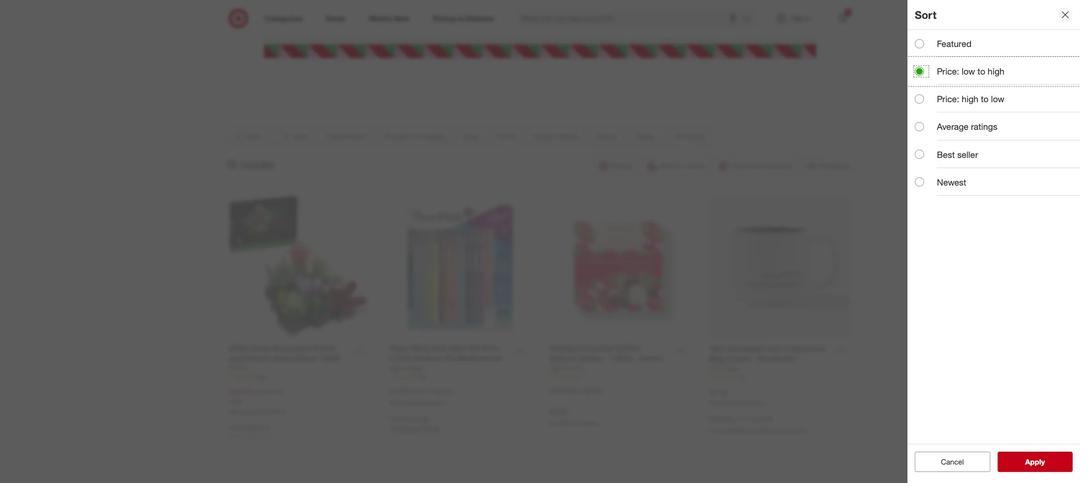 Task type: describe. For each thing, give the bounding box(es) containing it.
at inside free shipping * * exclusions apply. not available at hollywood galaxy
[[428, 435, 434, 443]]

shipping for $39.99
[[243, 424, 268, 432]]

free shipping * * exclusions apply.
[[229, 424, 281, 441]]

results
[[240, 158, 274, 171]]

shipping for $19.99
[[404, 415, 428, 422]]

free shipping * * exclusions apply. not available at hollywood galaxy
[[389, 415, 487, 443]]

to for low
[[982, 94, 989, 104]]

$26.29
[[433, 388, 453, 396]]

free for $39.99
[[229, 424, 242, 432]]

$7.00
[[710, 387, 728, 397]]

galaxy inside $5.00 at hollywood galaxy
[[583, 420, 600, 427]]

502
[[257, 374, 267, 381]]

galaxy inside free shipping * * exclusions apply. not available at hollywood galaxy
[[468, 435, 487, 443]]

* down $19.99 msrp $26.29 when purchased online
[[428, 415, 431, 422]]

price: high to low
[[938, 94, 1005, 104]]

when inside $39.99 reg $41.99 sale when purchased online
[[229, 409, 243, 415]]

$5.00
[[549, 407, 567, 416]]

* down $19.99 at the left bottom of page
[[389, 424, 391, 432]]

price: for price: low to high
[[938, 66, 960, 77]]

2 horizontal spatial available
[[748, 415, 773, 423]]

301 link
[[710, 374, 852, 381]]

apply
[[1026, 457, 1046, 467]]

ratings
[[972, 121, 998, 132]]

301
[[738, 374, 748, 381]]

sort dialog
[[908, 0, 1081, 483]]

78 results
[[225, 158, 274, 171]]

purchased inside $19.99 msrp $26.29 when purchased online
[[405, 399, 431, 406]]

$41.99
[[264, 388, 283, 396]]

cancel button
[[916, 452, 991, 472]]

snap
[[549, 387, 567, 395]]

exclusions for $19.99
[[391, 424, 422, 432]]

hollywood inside free shipping * * exclusions apply. not available at hollywood galaxy
[[435, 435, 466, 443]]

online inside $39.99 reg $41.99 sale when purchased online
[[273, 409, 287, 415]]

search button
[[740, 8, 762, 30]]

purchased inside $39.99 reg $41.99 sale when purchased online
[[245, 409, 271, 415]]

seller
[[958, 149, 979, 160]]

when inside $7.00 when purchased online
[[710, 400, 724, 407]]

$5.00 at hollywood galaxy
[[549, 407, 600, 427]]

search
[[740, 15, 762, 24]]

apply. for $39.99
[[264, 433, 281, 441]]

cancel
[[942, 457, 965, 467]]

when inside $19.99 msrp $26.29 when purchased online
[[389, 399, 404, 406]]

shipping not available not available at hollywood galaxy
[[710, 415, 808, 434]]

502 link
[[229, 373, 371, 381]]

not
[[737, 415, 746, 423]]

online inside $7.00 when purchased online
[[753, 400, 768, 407]]

to for high
[[978, 66, 986, 77]]

not inside shipping not available not available at hollywood galaxy
[[710, 426, 720, 434]]

1 horizontal spatial available
[[722, 426, 747, 434]]

1 vertical spatial exclusions apply. link
[[231, 433, 281, 441]]

$19.99
[[389, 387, 411, 396]]

free for $19.99
[[389, 415, 402, 422]]

$39.99 reg $41.99 sale when purchased online
[[229, 387, 287, 415]]



Task type: locate. For each thing, give the bounding box(es) containing it.
2 horizontal spatial online
[[753, 400, 768, 407]]

1 horizontal spatial exclusions
[[391, 424, 422, 432]]

1 vertical spatial exclusions
[[231, 433, 262, 441]]

2 horizontal spatial when
[[710, 400, 724, 407]]

price: for price: high to low
[[938, 94, 960, 104]]

price:
[[938, 66, 960, 77], [938, 94, 960, 104]]

0 vertical spatial exclusions apply. link
[[391, 424, 441, 432]]

0 vertical spatial shipping
[[404, 415, 428, 422]]

available down $19.99 msrp $26.29 when purchased online
[[401, 435, 426, 443]]

price: up the average
[[938, 94, 960, 104]]

0 horizontal spatial available
[[401, 435, 426, 443]]

6
[[847, 10, 850, 15]]

exclusions apply. link down $39.99 reg $41.99 sale when purchased online
[[231, 433, 281, 441]]

purchased up not in the right bottom of the page
[[726, 400, 752, 407]]

0 horizontal spatial purchased
[[245, 409, 271, 415]]

featured
[[938, 38, 972, 49]]

1 horizontal spatial high
[[989, 66, 1005, 77]]

1 horizontal spatial not
[[710, 426, 720, 434]]

at down $7.00 when purchased online
[[749, 426, 754, 434]]

ebt
[[568, 387, 580, 395]]

None radio
[[916, 39, 925, 48], [916, 122, 925, 131], [916, 39, 925, 48], [916, 122, 925, 131]]

sort
[[916, 8, 937, 21]]

1 horizontal spatial online
[[433, 399, 448, 406]]

0 vertical spatial exclusions
[[391, 424, 422, 432]]

* down $39.99 reg $41.99 sale when purchased online
[[268, 424, 270, 432]]

0 vertical spatial price:
[[938, 66, 960, 77]]

744
[[418, 374, 427, 381]]

eligible
[[582, 387, 603, 395]]

exclusions apply. link
[[391, 424, 441, 432], [231, 433, 281, 441]]

0 horizontal spatial online
[[273, 409, 287, 415]]

high down price: low to high
[[963, 94, 979, 104]]

high
[[989, 66, 1005, 77], [963, 94, 979, 104]]

msrp
[[413, 388, 431, 396]]

purchased down msrp
[[405, 399, 431, 406]]

0 horizontal spatial when
[[229, 409, 243, 415]]

0 horizontal spatial low
[[963, 66, 976, 77]]

apply. inside free shipping * * exclusions apply. not available at hollywood galaxy
[[424, 424, 441, 432]]

1 horizontal spatial apply.
[[424, 424, 441, 432]]

0 vertical spatial free
[[389, 415, 402, 422]]

online down $41.99 in the bottom left of the page
[[273, 409, 287, 415]]

exclusions down sale
[[231, 433, 262, 441]]

shipping down $39.99 reg $41.99 sale when purchased online
[[243, 424, 268, 432]]

2 vertical spatial available
[[401, 435, 426, 443]]

online
[[433, 399, 448, 406], [753, 400, 768, 407], [273, 409, 287, 415]]

online up shipping not available not available at hollywood galaxy
[[753, 400, 768, 407]]

744 link
[[389, 373, 531, 381]]

low up price: high to low
[[963, 66, 976, 77]]

0 horizontal spatial not
[[389, 435, 400, 443]]

sale
[[229, 398, 242, 405]]

2 horizontal spatial purchased
[[726, 400, 752, 407]]

high up price: high to low
[[989, 66, 1005, 77]]

None radio
[[916, 67, 925, 76], [916, 94, 925, 104], [916, 150, 925, 159], [916, 177, 925, 187], [916, 67, 925, 76], [916, 94, 925, 104], [916, 150, 925, 159], [916, 177, 925, 187]]

exclusions apply. link down $19.99 msrp $26.29 when purchased online
[[391, 424, 441, 432]]

exclusions down $19.99 msrp $26.29 when purchased online
[[391, 424, 422, 432]]

online down $26.29
[[433, 399, 448, 406]]

2 horizontal spatial at
[[749, 426, 754, 434]]

exclusions
[[391, 424, 422, 432], [231, 433, 262, 441]]

when down $7.00
[[710, 400, 724, 407]]

hollywood inside $5.00 at hollywood galaxy
[[556, 420, 582, 427]]

apply. down $39.99 reg $41.99 sale when purchased online
[[264, 433, 281, 441]]

exclusions for $39.99
[[231, 433, 262, 441]]

apply.
[[424, 424, 441, 432], [264, 433, 281, 441]]

apply button
[[998, 452, 1074, 472]]

0 vertical spatial available
[[748, 415, 773, 423]]

0 horizontal spatial shipping
[[243, 424, 268, 432]]

galaxy
[[583, 420, 600, 427], [788, 426, 808, 434], [468, 435, 487, 443]]

when down $19.99 at the left bottom of page
[[389, 399, 404, 406]]

1 horizontal spatial when
[[389, 399, 404, 406]]

$7.00 when purchased online
[[710, 387, 768, 407]]

1 vertical spatial shipping
[[243, 424, 268, 432]]

available right not in the right bottom of the page
[[748, 415, 773, 423]]

1 vertical spatial apply.
[[264, 433, 281, 441]]

at down $5.00
[[549, 420, 554, 427]]

shipping down $19.99 msrp $26.29 when purchased online
[[404, 415, 428, 422]]

0 vertical spatial not
[[710, 426, 720, 434]]

to
[[978, 66, 986, 77], [982, 94, 989, 104]]

0 horizontal spatial exclusions
[[231, 433, 262, 441]]

available
[[748, 415, 773, 423], [722, 426, 747, 434], [401, 435, 426, 443]]

not inside free shipping * * exclusions apply. not available at hollywood galaxy
[[389, 435, 400, 443]]

0 horizontal spatial apply.
[[264, 433, 281, 441]]

price: low to high
[[938, 66, 1005, 77]]

free down $19.99 at the left bottom of page
[[389, 415, 402, 422]]

0 vertical spatial low
[[963, 66, 976, 77]]

1 vertical spatial low
[[992, 94, 1005, 104]]

* down sale
[[229, 433, 231, 441]]

1 vertical spatial free
[[229, 424, 242, 432]]

purchased inside $7.00 when purchased online
[[726, 400, 752, 407]]

shipping inside free shipping * * exclusions apply. not available at hollywood galaxy
[[404, 415, 428, 422]]

0 horizontal spatial at
[[428, 435, 434, 443]]

free down sale
[[229, 424, 242, 432]]

shipping inside free shipping * * exclusions apply.
[[243, 424, 268, 432]]

purchased down the reg
[[245, 409, 271, 415]]

0 horizontal spatial exclusions apply. link
[[231, 433, 281, 441]]

0 horizontal spatial hollywood
[[435, 435, 466, 443]]

1 horizontal spatial purchased
[[405, 399, 431, 406]]

6 link
[[833, 8, 854, 29]]

0 horizontal spatial high
[[963, 94, 979, 104]]

low
[[963, 66, 976, 77], [992, 94, 1005, 104]]

reg
[[253, 388, 262, 396]]

*
[[428, 415, 431, 422], [268, 424, 270, 432], [389, 424, 391, 432], [229, 433, 231, 441]]

1 horizontal spatial exclusions apply. link
[[391, 424, 441, 432]]

free
[[389, 415, 402, 422], [229, 424, 242, 432]]

1 vertical spatial not
[[389, 435, 400, 443]]

exclusions inside free shipping * * exclusions apply.
[[231, 433, 262, 441]]

galaxy inside shipping not available not available at hollywood galaxy
[[788, 426, 808, 434]]

hollywood inside shipping not available not available at hollywood galaxy
[[756, 426, 786, 434]]

0 horizontal spatial free
[[229, 424, 242, 432]]

What can we help you find? suggestions appear below search field
[[517, 8, 746, 29]]

shipping
[[404, 415, 428, 422], [243, 424, 268, 432]]

at
[[549, 420, 554, 427], [749, 426, 754, 434], [428, 435, 434, 443]]

apply. inside free shipping * * exclusions apply.
[[264, 433, 281, 441]]

1 vertical spatial price:
[[938, 94, 960, 104]]

to up ratings at the top
[[982, 94, 989, 104]]

apply. down $19.99 msrp $26.29 when purchased online
[[424, 424, 441, 432]]

4 link
[[549, 373, 691, 381]]

1 vertical spatial available
[[722, 426, 747, 434]]

78
[[225, 158, 237, 171]]

1 horizontal spatial free
[[389, 415, 402, 422]]

available inside free shipping * * exclusions apply. not available at hollywood galaxy
[[401, 435, 426, 443]]

price: down featured
[[938, 66, 960, 77]]

low up ratings at the top
[[992, 94, 1005, 104]]

1 horizontal spatial galaxy
[[583, 420, 600, 427]]

available down not in the right bottom of the page
[[722, 426, 747, 434]]

best seller
[[938, 149, 979, 160]]

2 horizontal spatial hollywood
[[756, 426, 786, 434]]

1 vertical spatial to
[[982, 94, 989, 104]]

0 vertical spatial high
[[989, 66, 1005, 77]]

1 horizontal spatial hollywood
[[556, 420, 582, 427]]

$39.99
[[229, 387, 251, 396]]

not
[[710, 426, 720, 434], [389, 435, 400, 443]]

apply. for $19.99
[[424, 424, 441, 432]]

best
[[938, 149, 956, 160]]

to up price: high to low
[[978, 66, 986, 77]]

average
[[938, 121, 969, 132]]

when
[[389, 399, 404, 406], [710, 400, 724, 407], [229, 409, 243, 415]]

2 price: from the top
[[938, 94, 960, 104]]

0 vertical spatial to
[[978, 66, 986, 77]]

average ratings
[[938, 121, 998, 132]]

shipping
[[710, 415, 735, 423]]

1 horizontal spatial at
[[549, 420, 554, 427]]

$19.99 msrp $26.29 when purchased online
[[389, 387, 453, 406]]

hollywood
[[556, 420, 582, 427], [756, 426, 786, 434], [435, 435, 466, 443]]

0 vertical spatial apply.
[[424, 424, 441, 432]]

when down sale
[[229, 409, 243, 415]]

free inside free shipping * * exclusions apply. not available at hollywood galaxy
[[389, 415, 402, 422]]

at inside shipping not available not available at hollywood galaxy
[[749, 426, 754, 434]]

1 horizontal spatial shipping
[[404, 415, 428, 422]]

exclusions inside free shipping * * exclusions apply. not available at hollywood galaxy
[[391, 424, 422, 432]]

free inside free shipping * * exclusions apply.
[[229, 424, 242, 432]]

0 horizontal spatial galaxy
[[468, 435, 487, 443]]

1 vertical spatial high
[[963, 94, 979, 104]]

2 horizontal spatial galaxy
[[788, 426, 808, 434]]

1 price: from the top
[[938, 66, 960, 77]]

1 horizontal spatial low
[[992, 94, 1005, 104]]

newest
[[938, 177, 967, 187]]

snap ebt eligible
[[549, 387, 603, 395]]

at down $19.99 msrp $26.29 when purchased online
[[428, 435, 434, 443]]

at inside $5.00 at hollywood galaxy
[[549, 420, 554, 427]]

4
[[578, 374, 581, 381]]

online inside $19.99 msrp $26.29 when purchased online
[[433, 399, 448, 406]]

purchased
[[405, 399, 431, 406], [726, 400, 752, 407], [245, 409, 271, 415]]



Task type: vqa. For each thing, say whether or not it's contained in the screenshot.
2nd $6.99 from the right
no



